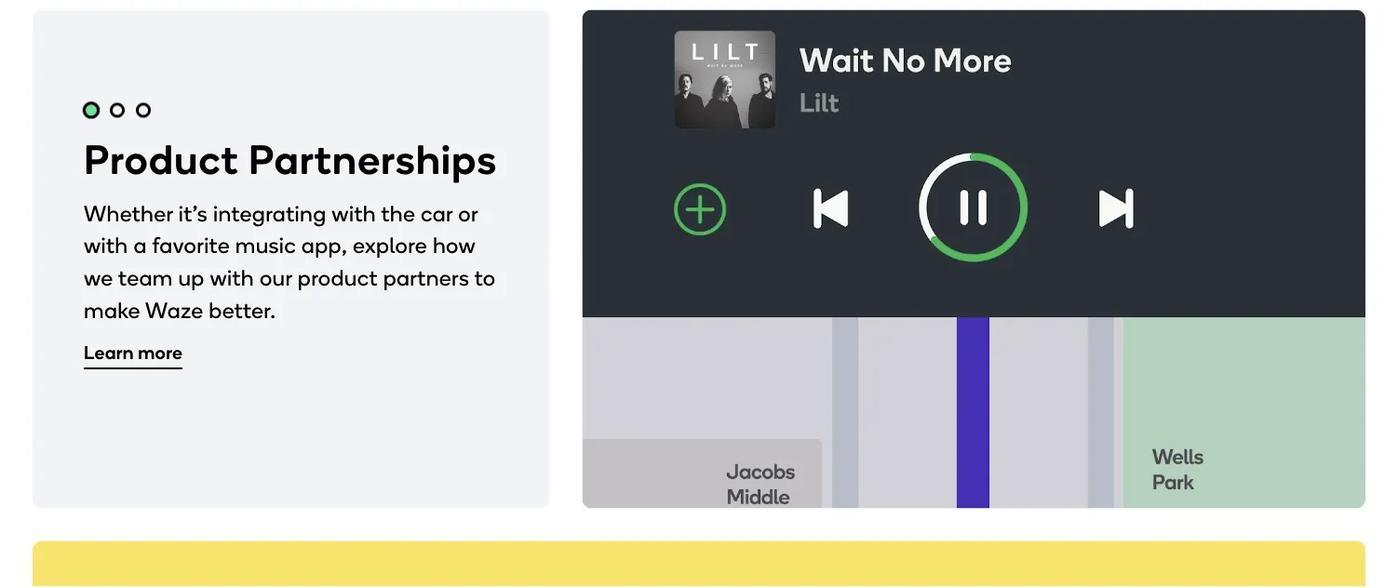Task type: describe. For each thing, give the bounding box(es) containing it.
car
[[421, 200, 453, 227]]

make
[[84, 297, 140, 324]]

the
[[381, 200, 415, 227]]

learn more
[[84, 342, 182, 364]]

partners
[[383, 264, 469, 291]]

whether
[[84, 200, 173, 227]]

or
[[458, 200, 478, 227]]

waze
[[145, 297, 203, 324]]

learn
[[84, 342, 134, 364]]

more
[[138, 342, 182, 364]]

explore
[[353, 232, 427, 259]]

team
[[118, 264, 173, 291]]



Task type: vqa. For each thing, say whether or not it's contained in the screenshot.
Pennsylvania to the right
no



Task type: locate. For each thing, give the bounding box(es) containing it.
0 vertical spatial with
[[332, 200, 376, 227]]

with up we
[[84, 232, 128, 259]]

our
[[260, 264, 292, 291]]

2 vertical spatial with
[[210, 264, 254, 291]]

to
[[474, 264, 496, 291]]

we
[[84, 264, 113, 291]]

learn more link
[[84, 341, 182, 368]]

how
[[433, 232, 476, 259]]

music
[[235, 232, 296, 259]]

partnerships
[[249, 135, 498, 184]]

integrating
[[213, 200, 326, 227]]

product
[[298, 264, 378, 291]]

1 vertical spatial with
[[84, 232, 128, 259]]

better.
[[209, 297, 276, 324]]

1 horizontal spatial with
[[210, 264, 254, 291]]

2 horizontal spatial with
[[332, 200, 376, 227]]

product
[[84, 135, 239, 184]]

with up app,
[[332, 200, 376, 227]]

favorite
[[152, 232, 230, 259]]

a
[[133, 232, 147, 259]]

app,
[[301, 232, 347, 259]]

with
[[332, 200, 376, 227], [84, 232, 128, 259], [210, 264, 254, 291]]

0 horizontal spatial with
[[84, 232, 128, 259]]

with up the better.
[[210, 264, 254, 291]]

whether it's integrating with the car or with a favorite music app, explore how we team up with our product partners to make waze better.
[[84, 200, 496, 324]]

product partnerships
[[84, 135, 498, 184]]

image of music controls with a map in the background image
[[582, 10, 1365, 508]]

up
[[178, 264, 204, 291]]

it's
[[178, 200, 208, 227]]



